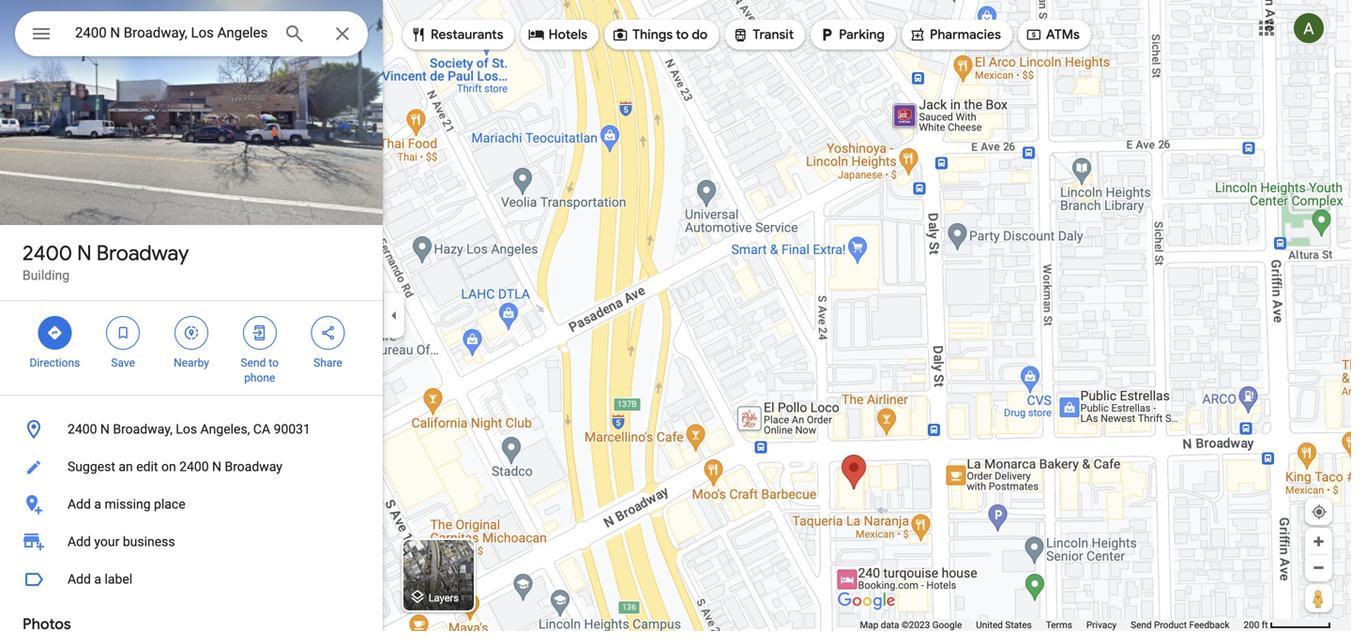 Task type: locate. For each thing, give the bounding box(es) containing it.
do
[[692, 26, 708, 43]]

1 vertical spatial send
[[1132, 620, 1153, 631]]

 restaurants
[[410, 24, 504, 45]]

2400 for broadway
[[23, 240, 72, 267]]

layers
[[429, 593, 459, 604]]

200 ft button
[[1244, 620, 1332, 631]]

add a label
[[68, 572, 133, 588]]

200
[[1244, 620, 1260, 631]]

 transit
[[733, 24, 794, 45]]

send to phone
[[241, 357, 279, 385]]

parking
[[839, 26, 885, 43]]

send inside "button"
[[1132, 620, 1153, 631]]

n inside 2400 n broadway building
[[77, 240, 92, 267]]

footer
[[860, 620, 1244, 632]]

privacy button
[[1087, 620, 1117, 632]]

2 vertical spatial n
[[212, 460, 222, 475]]

2400 n broadway building
[[23, 240, 189, 284]]

add left your
[[68, 535, 91, 550]]

product
[[1155, 620, 1188, 631]]

 things to do
[[612, 24, 708, 45]]

1 horizontal spatial send
[[1132, 620, 1153, 631]]

an
[[119, 460, 133, 475]]

1 vertical spatial a
[[94, 572, 101, 588]]

0 vertical spatial send
[[241, 357, 266, 370]]

terms button
[[1047, 620, 1073, 632]]

0 vertical spatial to
[[676, 26, 689, 43]]

google account: angela cha  
(angela.cha@adept.ai) image
[[1295, 13, 1325, 43]]

2400
[[23, 240, 72, 267], [68, 422, 97, 438], [179, 460, 209, 475]]

2400 right on
[[179, 460, 209, 475]]

0 horizontal spatial send
[[241, 357, 266, 370]]

to inside send to phone
[[269, 357, 279, 370]]

1 a from the top
[[94, 497, 101, 513]]

google maps element
[[0, 0, 1352, 632]]

 search field
[[15, 11, 368, 60]]

0 vertical spatial add
[[68, 497, 91, 513]]

n for broadway,
[[100, 422, 110, 438]]


[[910, 24, 927, 45]]

 parking
[[819, 24, 885, 45]]

1 vertical spatial n
[[100, 422, 110, 438]]

building
[[23, 268, 70, 284]]

2400 for broadway,
[[68, 422, 97, 438]]

save
[[111, 357, 135, 370]]

2 add from the top
[[68, 535, 91, 550]]

a left label
[[94, 572, 101, 588]]

to
[[676, 26, 689, 43], [269, 357, 279, 370]]

broadway,
[[113, 422, 173, 438]]

3 add from the top
[[68, 572, 91, 588]]

broadway down ca
[[225, 460, 283, 475]]

1 vertical spatial 2400
[[68, 422, 97, 438]]

add
[[68, 497, 91, 513], [68, 535, 91, 550], [68, 572, 91, 588]]

hotels
[[549, 26, 588, 43]]

2 a from the top
[[94, 572, 101, 588]]

90031
[[274, 422, 311, 438]]

to up the phone
[[269, 357, 279, 370]]

1 add from the top
[[68, 497, 91, 513]]

map
[[860, 620, 879, 631]]

feedback
[[1190, 620, 1230, 631]]

broadway up 
[[96, 240, 189, 267]]

a for missing
[[94, 497, 101, 513]]

None field
[[75, 22, 269, 44]]

broadway
[[96, 240, 189, 267], [225, 460, 283, 475]]


[[251, 323, 268, 344]]

2 vertical spatial add
[[68, 572, 91, 588]]

footer containing map data ©2023 google
[[860, 620, 1244, 632]]

send product feedback
[[1132, 620, 1230, 631]]

edit
[[136, 460, 158, 475]]

directions
[[30, 357, 80, 370]]

send up the phone
[[241, 357, 266, 370]]

2400 up building
[[23, 240, 72, 267]]


[[1026, 24, 1043, 45]]

google
[[933, 620, 963, 631]]

add inside add a label button
[[68, 572, 91, 588]]

 hotels
[[528, 24, 588, 45]]

send inside send to phone
[[241, 357, 266, 370]]

0 vertical spatial 2400
[[23, 240, 72, 267]]

add left label
[[68, 572, 91, 588]]

add for add your business
[[68, 535, 91, 550]]

0 vertical spatial a
[[94, 497, 101, 513]]

a left missing
[[94, 497, 101, 513]]


[[115, 323, 132, 344]]

ft
[[1263, 620, 1269, 631]]

add a label button
[[0, 561, 383, 599]]

0 horizontal spatial to
[[269, 357, 279, 370]]

a
[[94, 497, 101, 513], [94, 572, 101, 588]]

show your location image
[[1312, 504, 1329, 521]]

atms
[[1047, 26, 1081, 43]]

2400 n broadway main content
[[0, 0, 383, 632]]

1 horizontal spatial to
[[676, 26, 689, 43]]

0 vertical spatial broadway
[[96, 240, 189, 267]]

terms
[[1047, 620, 1073, 631]]

2400 inside 2400 n broadway building
[[23, 240, 72, 267]]

your
[[94, 535, 120, 550]]

2400 up suggest
[[68, 422, 97, 438]]

add your business link
[[0, 524, 383, 561]]

send
[[241, 357, 266, 370], [1132, 620, 1153, 631]]

send left the product
[[1132, 620, 1153, 631]]

1 vertical spatial to
[[269, 357, 279, 370]]

to left the do
[[676, 26, 689, 43]]

add inside add a missing place button
[[68, 497, 91, 513]]

1 vertical spatial broadway
[[225, 460, 283, 475]]

suggest an edit on 2400 n broadway
[[68, 460, 283, 475]]

on
[[161, 460, 176, 475]]

missing
[[105, 497, 151, 513]]

©2023
[[902, 620, 931, 631]]

add down suggest
[[68, 497, 91, 513]]

0 horizontal spatial n
[[77, 240, 92, 267]]

0 vertical spatial n
[[77, 240, 92, 267]]

2 horizontal spatial n
[[212, 460, 222, 475]]

los
[[176, 422, 197, 438]]

collapse side panel image
[[384, 306, 405, 326]]

2 vertical spatial 2400
[[179, 460, 209, 475]]

1 horizontal spatial n
[[100, 422, 110, 438]]

transit
[[753, 26, 794, 43]]

united states
[[977, 620, 1033, 631]]

add inside add your business link
[[68, 535, 91, 550]]

zoom out image
[[1313, 561, 1327, 576]]

0 horizontal spatial broadway
[[96, 240, 189, 267]]

1 vertical spatial add
[[68, 535, 91, 550]]

broadway inside 2400 n broadway building
[[96, 240, 189, 267]]

a for label
[[94, 572, 101, 588]]

united states button
[[977, 620, 1033, 632]]

2400 n broadway, los angeles, ca 90031
[[68, 422, 311, 438]]

1 horizontal spatial broadway
[[225, 460, 283, 475]]

n
[[77, 240, 92, 267], [100, 422, 110, 438], [212, 460, 222, 475]]


[[183, 323, 200, 344]]



Task type: describe. For each thing, give the bounding box(es) containing it.
share
[[314, 357, 343, 370]]

to inside  things to do
[[676, 26, 689, 43]]


[[528, 24, 545, 45]]

 button
[[15, 11, 68, 60]]

broadway inside button
[[225, 460, 283, 475]]

add a missing place
[[68, 497, 186, 513]]

angeles,
[[200, 422, 250, 438]]

business
[[123, 535, 175, 550]]

footer inside google maps element
[[860, 620, 1244, 632]]

 atms
[[1026, 24, 1081, 45]]

phone
[[244, 372, 275, 385]]

actions for 2400 n broadway region
[[0, 301, 383, 395]]

label
[[105, 572, 133, 588]]

n for broadway
[[77, 240, 92, 267]]

200 ft
[[1244, 620, 1269, 631]]

2400 N Broadway, Los Angeles, CA 90031 field
[[15, 11, 368, 56]]


[[410, 24, 427, 45]]

zoom in image
[[1313, 535, 1327, 549]]

suggest
[[68, 460, 115, 475]]


[[612, 24, 629, 45]]

nearby
[[174, 357, 209, 370]]

map data ©2023 google
[[860, 620, 963, 631]]

things
[[633, 26, 673, 43]]


[[733, 24, 749, 45]]

add your business
[[68, 535, 175, 550]]

send product feedback button
[[1132, 620, 1230, 632]]

ca
[[253, 422, 271, 438]]

data
[[881, 620, 900, 631]]

send for send product feedback
[[1132, 620, 1153, 631]]

suggest an edit on 2400 n broadway button
[[0, 449, 383, 486]]

2400 n broadway, los angeles, ca 90031 button
[[0, 411, 383, 449]]


[[46, 323, 63, 344]]

add a missing place button
[[0, 486, 383, 524]]


[[30, 20, 53, 47]]

none field inside 2400 n broadway, los angeles, ca 90031 field
[[75, 22, 269, 44]]

states
[[1006, 620, 1033, 631]]

pharmacies
[[930, 26, 1002, 43]]


[[320, 323, 337, 344]]

add for add a label
[[68, 572, 91, 588]]

show street view coverage image
[[1306, 585, 1333, 613]]

place
[[154, 497, 186, 513]]

privacy
[[1087, 620, 1117, 631]]

united
[[977, 620, 1004, 631]]

add for add a missing place
[[68, 497, 91, 513]]

 pharmacies
[[910, 24, 1002, 45]]

restaurants
[[431, 26, 504, 43]]


[[819, 24, 836, 45]]

send for send to phone
[[241, 357, 266, 370]]



Task type: vqa. For each thing, say whether or not it's contained in the screenshot.
second the 24 from left
no



